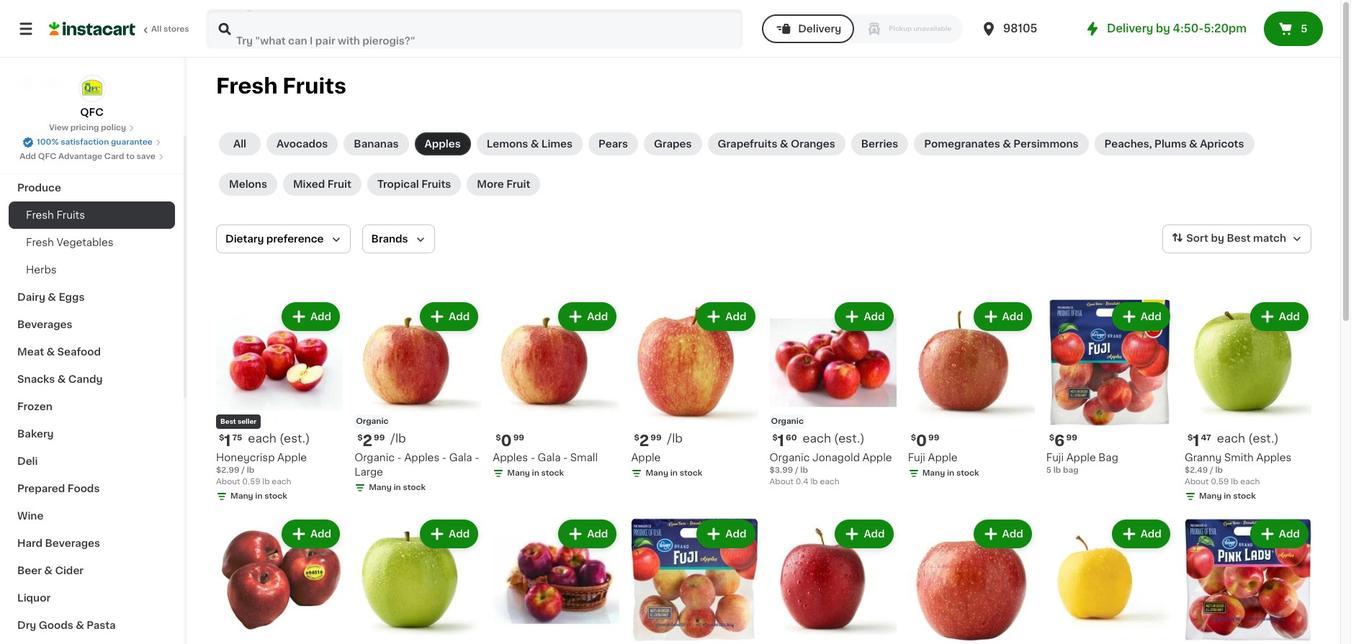 Task type: locate. For each thing, give the bounding box(es) containing it.
1 horizontal spatial 0.59
[[1211, 478, 1229, 486]]

$ 0 99 for fuji
[[911, 434, 939, 449]]

candy
[[68, 375, 103, 385]]

0 horizontal spatial gala
[[449, 453, 472, 463]]

0 vertical spatial 5
[[1301, 24, 1308, 34]]

wine
[[17, 511, 43, 521]]

apple inside honeycrisp apple $2.99 / lb about 0.59 lb each
[[277, 453, 307, 463]]

delivery button
[[762, 14, 854, 43]]

& right beer
[[44, 566, 53, 576]]

fruits right tropical
[[421, 179, 451, 189]]

1 vertical spatial by
[[1211, 234, 1224, 244]]

view pricing policy link
[[49, 122, 135, 134]]

0 vertical spatial beverages
[[17, 320, 72, 330]]

1 vertical spatial best
[[220, 419, 236, 425]]

1 horizontal spatial about
[[770, 478, 794, 486]]

2
[[363, 434, 372, 449], [639, 434, 649, 449]]

0 horizontal spatial 5
[[1046, 467, 1052, 475]]

3 about from the left
[[1185, 478, 1209, 486]]

1 vertical spatial 5
[[1046, 467, 1052, 475]]

beverages up the cider
[[45, 539, 100, 549]]

liquor link
[[9, 585, 175, 612]]

0 horizontal spatial fruit
[[327, 179, 351, 189]]

1 vertical spatial all
[[233, 139, 246, 149]]

(est.) inside the $1.47 each (estimated) element
[[1248, 433, 1279, 444]]

2 horizontal spatial (est.)
[[1248, 433, 1279, 444]]

& right the plums
[[1189, 139, 1198, 149]]

each down the jonagold
[[820, 478, 840, 486]]

1 $ 2 99 from the left
[[357, 434, 385, 449]]

$ 0 99 for apples
[[496, 434, 524, 449]]

(est.) up honeycrisp apple $2.99 / lb about 0.59 lb each
[[279, 433, 310, 444]]

0.4
[[796, 478, 809, 486]]

$ inside $ 1 75
[[219, 434, 224, 442]]

meat & seafood
[[17, 347, 101, 357]]

/ for granny
[[1210, 467, 1213, 475]]

1 horizontal spatial by
[[1211, 234, 1224, 244]]

fruit
[[327, 179, 351, 189], [506, 179, 530, 189]]

$ 0 99 up apples - gala - small
[[496, 434, 524, 449]]

$1.47 each (estimated) element
[[1185, 432, 1312, 451]]

/lb for organic - apples - gala - large
[[391, 433, 406, 444]]

thanksgiving
[[17, 156, 86, 166]]

2 1 from the left
[[778, 434, 784, 449]]

qfc down 100%
[[38, 153, 56, 161]]

1 horizontal spatial qfc
[[80, 107, 104, 117]]

3 apple from the left
[[863, 453, 892, 463]]

bag
[[1099, 453, 1118, 463]]

1 horizontal spatial best
[[1227, 234, 1251, 244]]

about for organic
[[770, 478, 794, 486]]

2 horizontal spatial fruits
[[421, 179, 451, 189]]

best left match
[[1227, 234, 1251, 244]]

0 vertical spatial best
[[1227, 234, 1251, 244]]

0 horizontal spatial best
[[220, 419, 236, 425]]

2 apple from the left
[[631, 453, 661, 463]]

2 0 from the left
[[916, 434, 927, 449]]

lb inside "fuji apple bag 5 lb bag"
[[1054, 467, 1061, 475]]

pricing
[[70, 124, 99, 132]]

granny smith apples $2.49 / lb about 0.59 lb each
[[1185, 453, 1292, 486]]

0.59 down honeycrisp
[[242, 478, 260, 486]]

sort
[[1186, 234, 1209, 244]]

0 horizontal spatial each (est.)
[[248, 433, 310, 444]]

1 0.59 from the left
[[242, 478, 260, 486]]

instacart logo image
[[49, 20, 135, 37]]

add inside 'product' group
[[1141, 312, 1162, 322]]

1 horizontal spatial 0
[[916, 434, 927, 449]]

0 horizontal spatial 1
[[224, 434, 231, 449]]

1 vertical spatial fresh fruits
[[26, 210, 85, 220]]

dairy & eggs link
[[9, 284, 175, 311]]

by right sort
[[1211, 234, 1224, 244]]

best
[[1227, 234, 1251, 244], [220, 419, 236, 425]]

0 horizontal spatial 2
[[363, 434, 372, 449]]

limes
[[541, 139, 573, 149]]

0 horizontal spatial fresh fruits
[[26, 210, 85, 220]]

beverages down "dairy & eggs"
[[17, 320, 72, 330]]

$ 1 75
[[219, 434, 242, 449]]

1 horizontal spatial /lb
[[667, 433, 683, 444]]

2 - from the left
[[442, 453, 447, 463]]

0 vertical spatial qfc
[[80, 107, 104, 117]]

1 $ 0 99 from the left
[[496, 434, 524, 449]]

each (est.) inside $1.75 each (estimated) element
[[248, 433, 310, 444]]

all
[[151, 25, 162, 33], [233, 139, 246, 149]]

lists link
[[9, 68, 175, 97]]

pomegranates & persimmons
[[924, 139, 1079, 149]]

1 vertical spatial fresh
[[26, 210, 54, 220]]

beverages
[[17, 320, 72, 330], [45, 539, 100, 549]]

0 horizontal spatial /lb
[[391, 433, 406, 444]]

delivery for delivery by 4:50-5:20pm
[[1107, 23, 1153, 34]]

$2.99 per pound element for organic - apples - gala - large
[[354, 432, 481, 451]]

3 99 from the left
[[651, 434, 662, 442]]

0 horizontal spatial by
[[1156, 23, 1170, 34]]

4 99 from the left
[[928, 434, 939, 442]]

all left stores
[[151, 25, 162, 33]]

each (est.) up honeycrisp apple $2.99 / lb about 0.59 lb each
[[248, 433, 310, 444]]

all for all stores
[[151, 25, 162, 33]]

each (est.) inside $1.60 each (estimated) element
[[803, 433, 865, 444]]

1 horizontal spatial 1
[[778, 434, 784, 449]]

0 horizontal spatial fruits
[[57, 210, 85, 220]]

berries
[[861, 139, 898, 149]]

0 vertical spatial by
[[1156, 23, 1170, 34]]

about inside honeycrisp apple $2.99 / lb about 0.59 lb each
[[216, 478, 240, 486]]

& left oranges
[[780, 139, 788, 149]]

2 $ 0 99 from the left
[[911, 434, 939, 449]]

None search field
[[206, 9, 743, 49]]

& inside "link"
[[48, 292, 56, 303]]

1 $2.99 per pound element from the left
[[354, 432, 481, 451]]

about for granny
[[1185, 478, 1209, 486]]

(est.) up the jonagold
[[834, 433, 865, 444]]

add button
[[283, 304, 339, 330], [421, 304, 477, 330], [560, 304, 615, 330], [698, 304, 754, 330], [836, 304, 892, 330], [975, 304, 1031, 330], [1113, 304, 1169, 330], [1252, 304, 1307, 330], [283, 522, 339, 547], [421, 522, 477, 547], [560, 522, 615, 547], [698, 522, 754, 547], [836, 522, 892, 547], [975, 522, 1031, 547], [1113, 522, 1169, 547], [1252, 522, 1307, 547]]

1 horizontal spatial each (est.)
[[803, 433, 865, 444]]

1 $ from the left
[[219, 434, 224, 442]]

2 horizontal spatial 1
[[1193, 434, 1200, 449]]

(est.) up "smith"
[[1248, 433, 1279, 444]]

1 fuji from the left
[[908, 453, 926, 463]]

60
[[786, 434, 797, 442]]

0 horizontal spatial $ 0 99
[[496, 434, 524, 449]]

each down "smith"
[[1240, 478, 1260, 486]]

2 0.59 from the left
[[1211, 478, 1229, 486]]

2 horizontal spatial /
[[1210, 467, 1213, 475]]

peaches,
[[1105, 139, 1152, 149]]

(est.) inside $1.60 each (estimated) element
[[834, 433, 865, 444]]

1 horizontal spatial fruit
[[506, 179, 530, 189]]

2 $ 2 99 from the left
[[634, 434, 662, 449]]

0 horizontal spatial about
[[216, 478, 240, 486]]

apple inside "fuji apple bag 5 lb bag"
[[1066, 453, 1096, 463]]

many in stock for apples - gala - small
[[507, 470, 564, 478]]

1 about from the left
[[216, 478, 240, 486]]

0 horizontal spatial $2.99 per pound element
[[354, 432, 481, 451]]

-
[[397, 453, 402, 463], [442, 453, 447, 463], [475, 453, 479, 463], [531, 453, 535, 463], [563, 453, 568, 463]]

cider
[[55, 566, 84, 576]]

0 horizontal spatial /
[[241, 467, 245, 475]]

1 horizontal spatial (est.)
[[834, 433, 865, 444]]

by
[[1156, 23, 1170, 34], [1211, 234, 1224, 244]]

2 $ from the left
[[357, 434, 363, 442]]

apples - gala - small
[[493, 453, 598, 463]]

47
[[1201, 434, 1211, 442]]

organic
[[356, 418, 389, 426], [771, 418, 804, 426], [354, 453, 395, 463], [770, 453, 810, 463]]

99 inside $ 6 99
[[1066, 434, 1077, 442]]

by inside field
[[1211, 234, 1224, 244]]

1 horizontal spatial 5
[[1301, 24, 1308, 34]]

plums
[[1155, 139, 1187, 149]]

$1.60 each (estimated) element
[[770, 432, 896, 451]]

add qfc advantage card to save
[[20, 153, 155, 161]]

grapefruits & oranges link
[[708, 133, 845, 156]]

best inside field
[[1227, 234, 1251, 244]]

1 horizontal spatial fuji
[[1046, 453, 1064, 463]]

$2.99 per pound element for apple
[[631, 432, 758, 451]]

2 horizontal spatial about
[[1185, 478, 1209, 486]]

2 vertical spatial fresh
[[26, 238, 54, 248]]

mixed fruit
[[293, 179, 351, 189]]

1 left 47
[[1193, 434, 1200, 449]]

all inside all link
[[233, 139, 246, 149]]

/ inside "organic jonagold apple $3.99 / lb about 0.4 lb each"
[[795, 467, 799, 475]]

foods
[[68, 484, 100, 494]]

0 horizontal spatial 0
[[501, 434, 512, 449]]

all stores
[[151, 25, 189, 33]]

0 horizontal spatial fuji
[[908, 453, 926, 463]]

organic inside "organic jonagold apple $3.99 / lb about 0.4 lb each"
[[770, 453, 810, 463]]

5 - from the left
[[563, 453, 568, 463]]

fuji apple bag 5 lb bag
[[1046, 453, 1118, 475]]

pomegranates
[[924, 139, 1000, 149]]

1 horizontal spatial $2.99 per pound element
[[631, 432, 758, 451]]

fruit right more
[[506, 179, 530, 189]]

1 vertical spatial beverages
[[45, 539, 100, 549]]

&
[[531, 139, 539, 149], [780, 139, 788, 149], [1003, 139, 1011, 149], [1189, 139, 1198, 149], [48, 292, 56, 303], [46, 347, 55, 357], [57, 375, 66, 385], [44, 566, 53, 576], [76, 621, 84, 631]]

1 left 60
[[778, 434, 784, 449]]

/ inside granny smith apples $2.49 / lb about 0.59 lb each
[[1210, 467, 1213, 475]]

fruit right mixed
[[327, 179, 351, 189]]

qfc up view pricing policy link
[[80, 107, 104, 117]]

card
[[104, 153, 124, 161]]

herbs link
[[9, 256, 175, 284]]

1 for granny smith apples
[[1193, 434, 1200, 449]]

2 (est.) from the left
[[834, 433, 865, 444]]

& left limes
[[531, 139, 539, 149]]

all inside all stores link
[[151, 25, 162, 33]]

1 2 from the left
[[363, 434, 372, 449]]

& left the persimmons
[[1003, 139, 1011, 149]]

/ inside honeycrisp apple $2.99 / lb about 0.59 lb each
[[241, 467, 245, 475]]

$ 2 99 for organic - apples - gala - large
[[357, 434, 385, 449]]

99 for fuji apple
[[928, 434, 939, 442]]

1 for organic jonagold apple
[[778, 434, 784, 449]]

0 up fuji apple at bottom
[[916, 434, 927, 449]]

2 / from the left
[[795, 467, 799, 475]]

1 horizontal spatial delivery
[[1107, 23, 1153, 34]]

1 1 from the left
[[224, 434, 231, 449]]

1 vertical spatial qfc
[[38, 153, 56, 161]]

0 vertical spatial fresh fruits
[[216, 76, 346, 97]]

1 horizontal spatial all
[[233, 139, 246, 149]]

0 vertical spatial all
[[151, 25, 162, 33]]

0 for fuji
[[916, 434, 927, 449]]

many in stock for apple
[[646, 470, 702, 478]]

berries link
[[851, 133, 908, 156]]

0 up apples - gala - small
[[501, 434, 512, 449]]

/ up 0.4
[[795, 467, 799, 475]]

2 horizontal spatial each (est.)
[[1217, 433, 1279, 444]]

about down $3.99
[[770, 478, 794, 486]]

honeycrisp apple $2.99 / lb about 0.59 lb each
[[216, 453, 307, 486]]

1 / from the left
[[241, 467, 245, 475]]

advantage
[[58, 153, 102, 161]]

1 horizontal spatial gala
[[538, 453, 561, 463]]

99 for apples - gala - small
[[513, 434, 524, 442]]

in for apples - gala - small
[[532, 470, 539, 478]]

apples
[[425, 139, 461, 149], [404, 453, 440, 463], [493, 453, 528, 463], [1256, 453, 1292, 463]]

2 each (est.) from the left
[[803, 433, 865, 444]]

2 for organic - apples - gala - large
[[363, 434, 372, 449]]

stock for apples - gala - small
[[541, 470, 564, 478]]

product group
[[216, 300, 343, 506], [354, 300, 481, 497], [493, 300, 620, 483], [631, 300, 758, 483], [770, 300, 896, 488], [908, 300, 1035, 483], [1046, 300, 1173, 477], [1185, 300, 1312, 506], [216, 517, 343, 645], [354, 517, 481, 645], [493, 517, 620, 645], [631, 517, 758, 645], [770, 517, 896, 645], [908, 517, 1035, 645], [1046, 517, 1173, 645], [1185, 517, 1312, 645]]

$1.75 each (estimated) element
[[216, 432, 343, 451]]

by left 4:50-
[[1156, 23, 1170, 34]]

1 left 75
[[224, 434, 231, 449]]

fuji inside "fuji apple bag 5 lb bag"
[[1046, 453, 1064, 463]]

gala inside organic - apples - gala - large
[[449, 453, 472, 463]]

$ 0 99 up fuji apple at bottom
[[911, 434, 939, 449]]

dry goods & pasta link
[[9, 612, 175, 640]]

1 (est.) from the left
[[279, 433, 310, 444]]

about down $2.49
[[1185, 478, 1209, 486]]

0 horizontal spatial delivery
[[798, 24, 841, 34]]

fresh fruits up avocados link
[[216, 76, 346, 97]]

by for delivery
[[1156, 23, 1170, 34]]

many
[[507, 470, 530, 478], [646, 470, 668, 478], [922, 470, 945, 478], [369, 484, 392, 492], [230, 493, 253, 501], [1199, 493, 1222, 501]]

& left candy
[[57, 375, 66, 385]]

add
[[20, 153, 36, 161], [310, 312, 331, 322], [449, 312, 470, 322], [587, 312, 608, 322], [725, 312, 747, 322], [864, 312, 885, 322], [1002, 312, 1023, 322], [1141, 312, 1162, 322], [1279, 312, 1300, 322], [310, 529, 331, 540], [449, 529, 470, 540], [587, 529, 608, 540], [725, 529, 747, 540], [864, 529, 885, 540], [1002, 529, 1023, 540], [1141, 529, 1162, 540], [1279, 529, 1300, 540]]

& inside 'link'
[[44, 566, 53, 576]]

preference
[[266, 234, 324, 244]]

snacks & candy
[[17, 375, 103, 385]]

1 /lb from the left
[[391, 433, 406, 444]]

fresh down 'produce'
[[26, 210, 54, 220]]

fresh up all link
[[216, 76, 278, 97]]

brands button
[[362, 225, 435, 254]]

fruits up fresh vegetables
[[57, 210, 85, 220]]

in for fuji apple
[[947, 470, 954, 478]]

$2.99 per pound element
[[354, 432, 481, 451], [631, 432, 758, 451]]

/ down granny on the bottom of page
[[1210, 467, 1213, 475]]

best left seller
[[220, 419, 236, 425]]

apple for fuji apple
[[928, 453, 958, 463]]

& right meat
[[46, 347, 55, 357]]

delivery
[[1107, 23, 1153, 34], [798, 24, 841, 34]]

0 horizontal spatial all
[[151, 25, 162, 33]]

delivery inside button
[[798, 24, 841, 34]]

0 horizontal spatial $ 2 99
[[357, 434, 385, 449]]

1 apple from the left
[[277, 453, 307, 463]]

fresh for fresh vegetables link
[[26, 238, 54, 248]]

beer & cider link
[[9, 557, 175, 585]]

each inside honeycrisp apple $2.99 / lb about 0.59 lb each
[[272, 478, 291, 486]]

(est.) inside $1.75 each (estimated) element
[[279, 433, 310, 444]]

4 apple from the left
[[928, 453, 958, 463]]

all for all
[[233, 139, 246, 149]]

1 horizontal spatial $ 0 99
[[911, 434, 939, 449]]

0 horizontal spatial (est.)
[[279, 433, 310, 444]]

& for eggs
[[48, 292, 56, 303]]

2 about from the left
[[770, 478, 794, 486]]

(est.)
[[279, 433, 310, 444], [834, 433, 865, 444], [1248, 433, 1279, 444]]

2 99 from the left
[[513, 434, 524, 442]]

fuji for fuji apple bag 5 lb bag
[[1046, 453, 1064, 463]]

5:20pm
[[1204, 23, 1247, 34]]

persimmons
[[1014, 139, 1079, 149]]

each (est.) for organic jonagold apple
[[803, 433, 865, 444]]

1 horizontal spatial /
[[795, 467, 799, 475]]

about down $2.99
[[216, 478, 240, 486]]

many for apples - gala - small
[[507, 470, 530, 478]]

goods
[[39, 621, 73, 631]]

5 99 from the left
[[1066, 434, 1077, 442]]

(est.) for organic jonagold apple
[[834, 433, 865, 444]]

7 $ from the left
[[1049, 434, 1055, 442]]

/
[[241, 467, 245, 475], [795, 467, 799, 475], [1210, 467, 1213, 475]]

8 $ from the left
[[1188, 434, 1193, 442]]

beverages link
[[9, 311, 175, 339]]

/lb for apple
[[667, 433, 683, 444]]

1 horizontal spatial 2
[[639, 434, 649, 449]]

fruits up avocados
[[283, 76, 346, 97]]

0 horizontal spatial 0.59
[[242, 478, 260, 486]]

about
[[216, 478, 240, 486], [770, 478, 794, 486], [1185, 478, 1209, 486]]

1 horizontal spatial fresh fruits
[[216, 76, 346, 97]]

3 / from the left
[[1210, 467, 1213, 475]]

5 $ from the left
[[772, 434, 778, 442]]

fruit for more fruit
[[506, 179, 530, 189]]

grapefruits
[[718, 139, 777, 149]]

5 apple from the left
[[1066, 453, 1096, 463]]

1 fruit from the left
[[327, 179, 351, 189]]

each inside granny smith apples $2.49 / lb about 0.59 lb each
[[1240, 478, 1260, 486]]

3 (est.) from the left
[[1248, 433, 1279, 444]]

2 2 from the left
[[639, 434, 649, 449]]

satisfaction
[[61, 138, 109, 146]]

about inside granny smith apples $2.49 / lb about 0.59 lb each
[[1185, 478, 1209, 486]]

apricots
[[1200, 139, 1244, 149]]

fruit for mixed fruit
[[327, 179, 351, 189]]

dietary
[[225, 234, 264, 244]]

beer & cider
[[17, 566, 84, 576]]

2 fuji from the left
[[1046, 453, 1064, 463]]

large
[[354, 468, 383, 478]]

/ down honeycrisp
[[241, 467, 245, 475]]

thanksgiving link
[[9, 147, 175, 174]]

2 $2.99 per pound element from the left
[[631, 432, 758, 451]]

2 fruit from the left
[[506, 179, 530, 189]]

apple inside "organic jonagold apple $3.99 / lb about 0.4 lb each"
[[863, 453, 892, 463]]

about inside "organic jonagold apple $3.99 / lb about 0.4 lb each"
[[770, 478, 794, 486]]

each (est.) up the jonagold
[[803, 433, 865, 444]]

1 vertical spatial fruits
[[421, 179, 451, 189]]

stock for organic - apples - gala - large
[[403, 484, 426, 492]]

5 button
[[1264, 12, 1323, 46]]

melons
[[229, 179, 267, 189]]

deli
[[17, 457, 38, 467]]

each (est.) up "smith"
[[1217, 433, 1279, 444]]

tropical
[[377, 179, 419, 189]]

1 horizontal spatial $ 2 99
[[634, 434, 662, 449]]

pomegranates & persimmons link
[[914, 133, 1089, 156]]

each down $1.75 each (estimated) element
[[272, 478, 291, 486]]

& for cider
[[44, 566, 53, 576]]

0 vertical spatial fruits
[[283, 76, 346, 97]]

each (est.) inside the $1.47 each (estimated) element
[[1217, 433, 1279, 444]]

fresh up herbs
[[26, 238, 54, 248]]

0.59 down granny on the bottom of page
[[1211, 478, 1229, 486]]

& left eggs
[[48, 292, 56, 303]]

fruit inside "link"
[[327, 179, 351, 189]]

1 each (est.) from the left
[[248, 433, 310, 444]]

1 gala from the left
[[449, 453, 472, 463]]

2 vertical spatial fruits
[[57, 210, 85, 220]]

product group containing 6
[[1046, 300, 1173, 477]]

1 0 from the left
[[501, 434, 512, 449]]

fresh vegetables
[[26, 238, 113, 248]]

3 1 from the left
[[1193, 434, 1200, 449]]

all up melons
[[233, 139, 246, 149]]

2 /lb from the left
[[667, 433, 683, 444]]

many in stock
[[507, 470, 564, 478], [646, 470, 702, 478], [922, 470, 979, 478], [369, 484, 426, 492], [230, 493, 287, 501], [1199, 493, 1256, 501]]

again
[[73, 48, 101, 58]]

6 $ from the left
[[911, 434, 916, 442]]

fresh fruits up fresh vegetables
[[26, 210, 85, 220]]

each up "smith"
[[1217, 433, 1245, 444]]

3 each (est.) from the left
[[1217, 433, 1279, 444]]



Task type: vqa. For each thing, say whether or not it's contained in the screenshot.
leftmost 'Fuji'
yes



Task type: describe. For each thing, give the bounding box(es) containing it.
fresh vegetables link
[[9, 229, 175, 256]]

apples inside organic - apples - gala - large
[[404, 453, 440, 463]]

recipes link
[[9, 120, 175, 147]]

each down seller
[[248, 433, 276, 444]]

best seller
[[220, 419, 257, 425]]

vegetables
[[57, 238, 113, 248]]

mixed
[[293, 179, 325, 189]]

0 for apples
[[501, 434, 512, 449]]

$ inside $ 6 99
[[1049, 434, 1055, 442]]

& for oranges
[[780, 139, 788, 149]]

avocados
[[277, 139, 328, 149]]

(est.) for granny smith apples
[[1248, 433, 1279, 444]]

Best match Sort by field
[[1163, 225, 1312, 254]]

& for limes
[[531, 139, 539, 149]]

policy
[[101, 124, 126, 132]]

more fruit link
[[467, 173, 540, 196]]

1 for honeycrisp apple
[[224, 434, 231, 449]]

fresh fruits link
[[9, 202, 175, 229]]

service type group
[[762, 14, 963, 43]]

each inside "organic jonagold apple $3.99 / lb about 0.4 lb each"
[[820, 478, 840, 486]]

many for apple
[[646, 470, 668, 478]]

qfc logo image
[[78, 75, 106, 102]]

2 gala from the left
[[538, 453, 561, 463]]

prepared foods
[[17, 484, 100, 494]]

add qfc advantage card to save link
[[20, 151, 164, 163]]

produce
[[17, 183, 61, 193]]

$3.99
[[770, 467, 793, 475]]

buy
[[40, 48, 61, 58]]

more
[[477, 179, 504, 189]]

dietary preference
[[225, 234, 324, 244]]

4 - from the left
[[531, 453, 535, 463]]

eggs
[[59, 292, 85, 303]]

match
[[1253, 234, 1286, 244]]

frozen link
[[9, 393, 175, 421]]

organic inside organic - apples - gala - large
[[354, 453, 395, 463]]

best for best seller
[[220, 419, 236, 425]]

4 $ from the left
[[634, 434, 639, 442]]

pears link
[[589, 133, 638, 156]]

$2.49
[[1185, 467, 1208, 475]]

pears
[[599, 139, 628, 149]]

Search field
[[207, 10, 742, 48]]

in for apple
[[670, 470, 678, 478]]

$ 1 60
[[772, 434, 797, 449]]

many for organic - apples - gala - large
[[369, 484, 392, 492]]

seller
[[238, 419, 257, 425]]

hard beverages
[[17, 539, 100, 549]]

view pricing policy
[[49, 124, 126, 132]]

lemons
[[487, 139, 528, 149]]

each (est.) for granny smith apples
[[1217, 433, 1279, 444]]

guarantee
[[111, 138, 153, 146]]

tropical fruits link
[[367, 173, 461, 196]]

many in stock for organic - apples - gala - large
[[369, 484, 426, 492]]

2 for apple
[[639, 434, 649, 449]]

0 horizontal spatial qfc
[[38, 153, 56, 161]]

snacks & candy link
[[9, 366, 175, 393]]

peaches, plums & apricots
[[1105, 139, 1244, 149]]

granny
[[1185, 453, 1222, 463]]

4:50-
[[1173, 23, 1204, 34]]

herbs
[[26, 265, 57, 275]]

prepared foods link
[[9, 475, 175, 503]]

lists
[[40, 77, 65, 87]]

& for persimmons
[[1003, 139, 1011, 149]]

apples inside granny smith apples $2.49 / lb about 0.59 lb each
[[1256, 453, 1292, 463]]

bananas link
[[344, 133, 409, 156]]

dietary preference button
[[216, 225, 350, 254]]

each right 60
[[803, 433, 831, 444]]

apple for fuji apple bag 5 lb bag
[[1066, 453, 1096, 463]]

bakery link
[[9, 421, 175, 448]]

bakery
[[17, 429, 54, 439]]

$ 2 99 for apple
[[634, 434, 662, 449]]

dry
[[17, 621, 36, 631]]

$ inside $ 1 60
[[772, 434, 778, 442]]

1 - from the left
[[397, 453, 402, 463]]

beer
[[17, 566, 42, 576]]

& for seafood
[[46, 347, 55, 357]]

many in stock for fuji apple
[[922, 470, 979, 478]]

0 vertical spatial fresh
[[216, 76, 278, 97]]

by for sort
[[1211, 234, 1224, 244]]

(est.) for honeycrisp apple
[[279, 433, 310, 444]]

save
[[137, 153, 155, 161]]

0.59 inside honeycrisp apple $2.99 / lb about 0.59 lb each
[[242, 478, 260, 486]]

grapefruits & oranges
[[718, 139, 835, 149]]

& left the pasta
[[76, 621, 84, 631]]

delivery by 4:50-5:20pm
[[1107, 23, 1247, 34]]

small
[[570, 453, 598, 463]]

99 for fuji apple bag
[[1066, 434, 1077, 442]]

1 99 from the left
[[374, 434, 385, 442]]

stock for apple
[[680, 470, 702, 478]]

snacks
[[17, 375, 55, 385]]

6
[[1055, 434, 1065, 449]]

qfc link
[[78, 75, 106, 120]]

brands
[[371, 234, 408, 244]]

buy it again
[[40, 48, 101, 58]]

bananas
[[354, 139, 399, 149]]

3 $ from the left
[[496, 434, 501, 442]]

1 horizontal spatial fruits
[[283, 76, 346, 97]]

in for organic - apples - gala - large
[[394, 484, 401, 492]]

fresh for fresh fruits link
[[26, 210, 54, 220]]

fuji apple
[[908, 453, 958, 463]]

many for fuji apple
[[922, 470, 945, 478]]

prepared
[[17, 484, 65, 494]]

grapes link
[[644, 133, 702, 156]]

it
[[63, 48, 70, 58]]

0.59 inside granny smith apples $2.49 / lb about 0.59 lb each
[[1211, 478, 1229, 486]]

/ for organic
[[795, 467, 799, 475]]

melons link
[[219, 173, 277, 196]]

recipes
[[17, 128, 60, 138]]

liquor
[[17, 593, 50, 604]]

grapes
[[654, 139, 692, 149]]

smith
[[1224, 453, 1254, 463]]

$2.99
[[216, 467, 240, 475]]

stock for fuji apple
[[956, 470, 979, 478]]

produce link
[[9, 174, 175, 202]]

frozen
[[17, 402, 52, 412]]

each (est.) for honeycrisp apple
[[248, 433, 310, 444]]

organic - apples - gala - large
[[354, 453, 479, 478]]

5 inside "fuji apple bag 5 lb bag"
[[1046, 467, 1052, 475]]

5 inside button
[[1301, 24, 1308, 34]]

honeycrisp
[[216, 453, 275, 463]]

peaches, plums & apricots link
[[1094, 133, 1254, 156]]

best match
[[1227, 234, 1286, 244]]

best for best match
[[1227, 234, 1251, 244]]

delivery for delivery
[[798, 24, 841, 34]]

fuji for fuji apple
[[908, 453, 926, 463]]

3 - from the left
[[475, 453, 479, 463]]

& for candy
[[57, 375, 66, 385]]

lemons & limes link
[[477, 133, 583, 156]]

seafood
[[57, 347, 101, 357]]

$ inside $ 1 47
[[1188, 434, 1193, 442]]

apple for honeycrisp apple $2.99 / lb about 0.59 lb each
[[277, 453, 307, 463]]

98105 button
[[980, 9, 1067, 49]]

view
[[49, 124, 68, 132]]

stores
[[163, 25, 189, 33]]

hard
[[17, 539, 43, 549]]



